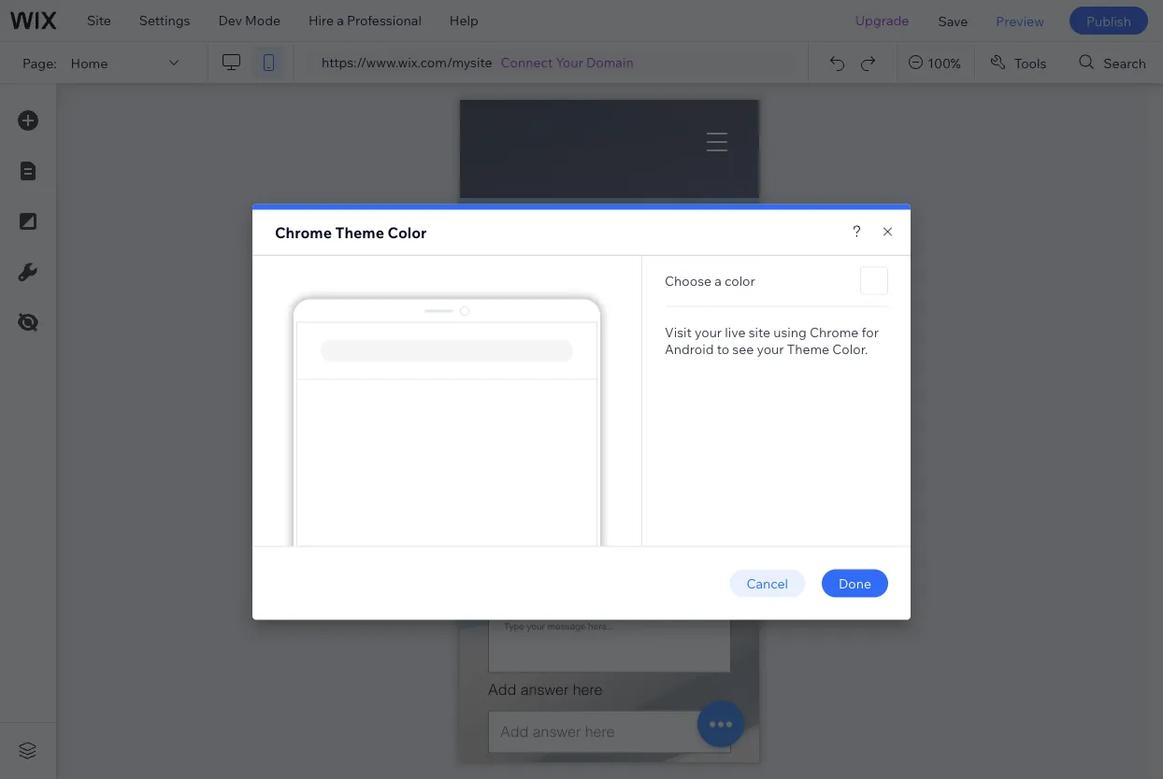 Task type: describe. For each thing, give the bounding box(es) containing it.
chrome inside the visit your live site using chrome for android to see your theme color.
[[810, 324, 859, 340]]

domain
[[586, 54, 634, 71]]

publish
[[1087, 12, 1132, 29]]

help
[[450, 12, 479, 29]]

site
[[749, 324, 771, 340]]

mode
[[245, 12, 281, 29]]

0 vertical spatial theme
[[335, 223, 384, 242]]

your
[[556, 54, 584, 71]]

search button
[[1065, 42, 1163, 83]]

connect
[[501, 54, 553, 71]]

tools button
[[975, 42, 1064, 83]]

cancel
[[747, 576, 788, 592]]

save button
[[924, 0, 982, 41]]

color
[[725, 273, 755, 289]]

settings
[[139, 12, 190, 29]]

color
[[388, 223, 427, 242]]

android
[[665, 341, 714, 357]]

hire
[[309, 12, 334, 29]]

a for color
[[715, 273, 722, 289]]

using
[[774, 324, 807, 340]]

visit
[[665, 324, 692, 340]]

color.
[[833, 341, 868, 357]]

https://www.wix.com/mysite
[[322, 54, 492, 71]]

chrome theme color
[[275, 223, 427, 242]]

search
[[1104, 54, 1147, 71]]



Task type: locate. For each thing, give the bounding box(es) containing it.
see
[[733, 341, 754, 357]]

1 horizontal spatial your
[[757, 341, 784, 357]]

https://www.wix.com/mysite connect your domain
[[322, 54, 634, 71]]

to
[[717, 341, 730, 357]]

1 horizontal spatial theme
[[787, 341, 830, 357]]

chrome
[[275, 223, 332, 242], [810, 324, 859, 340]]

done
[[839, 576, 872, 592]]

1 vertical spatial theme
[[787, 341, 830, 357]]

theme
[[335, 223, 384, 242], [787, 341, 830, 357]]

home
[[71, 54, 108, 71]]

0 vertical spatial a
[[337, 12, 344, 29]]

cancel button
[[730, 570, 805, 598]]

visit your live site using chrome for android to see your theme color.
[[665, 324, 879, 357]]

0 horizontal spatial your
[[695, 324, 722, 340]]

save
[[938, 12, 968, 29]]

professional
[[347, 12, 422, 29]]

for
[[862, 324, 879, 340]]

choose a color
[[665, 273, 755, 289]]

done button
[[822, 570, 888, 598]]

a right hire
[[337, 12, 344, 29]]

100% button
[[898, 42, 974, 83]]

a left color
[[715, 273, 722, 289]]

preview button
[[982, 0, 1059, 41]]

theme inside the visit your live site using chrome for android to see your theme color.
[[787, 341, 830, 357]]

your
[[695, 324, 722, 340], [757, 341, 784, 357]]

hire a professional
[[309, 12, 422, 29]]

upgrade
[[856, 12, 909, 29]]

your down site
[[757, 341, 784, 357]]

your up to
[[695, 324, 722, 340]]

100%
[[928, 54, 961, 71]]

dev mode
[[218, 12, 281, 29]]

dev
[[218, 12, 242, 29]]

1 vertical spatial chrome
[[810, 324, 859, 340]]

0 horizontal spatial a
[[337, 12, 344, 29]]

tools
[[1015, 54, 1047, 71]]

a for professional
[[337, 12, 344, 29]]

theme down using
[[787, 341, 830, 357]]

publish button
[[1070, 7, 1148, 35]]

1 vertical spatial a
[[715, 273, 722, 289]]

1 horizontal spatial chrome
[[810, 324, 859, 340]]

choose
[[665, 273, 712, 289]]

live
[[725, 324, 746, 340]]

0 vertical spatial chrome
[[275, 223, 332, 242]]

0 horizontal spatial chrome
[[275, 223, 332, 242]]

a
[[337, 12, 344, 29], [715, 273, 722, 289]]

preview
[[996, 12, 1045, 29]]

1 horizontal spatial a
[[715, 273, 722, 289]]

site
[[87, 12, 111, 29]]

0 horizontal spatial theme
[[335, 223, 384, 242]]

theme left color
[[335, 223, 384, 242]]



Task type: vqa. For each thing, say whether or not it's contained in the screenshot.
mode
yes



